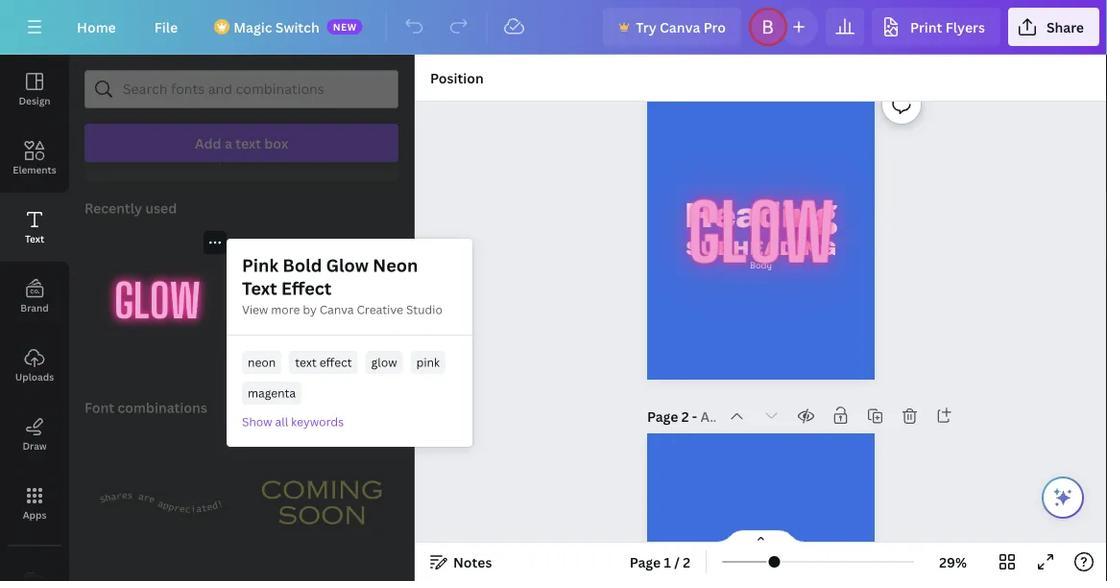 Task type: vqa. For each thing, say whether or not it's contained in the screenshot.
The Crop button
no



Task type: locate. For each thing, give the bounding box(es) containing it.
print
[[910, 18, 942, 36]]

text
[[235, 134, 261, 152], [227, 150, 249, 166], [295, 355, 317, 371]]

add
[[195, 134, 221, 152], [100, 150, 122, 166]]

recently used
[[84, 199, 177, 217]]

new
[[333, 20, 357, 33]]

0 horizontal spatial text
[[25, 232, 44, 245]]

0 vertical spatial text
[[25, 232, 44, 245]]

canva right by
[[319, 302, 354, 318]]

page 1 / 2 button
[[622, 547, 698, 578]]

1 vertical spatial 2
[[683, 554, 690, 572]]

side panel tab list
[[0, 55, 69, 582]]

magic switch
[[233, 18, 319, 36]]

glow
[[326, 254, 369, 277]]

uploads button
[[0, 331, 69, 400]]

more
[[271, 302, 300, 318]]

apps
[[23, 509, 46, 522]]

body
[[750, 259, 772, 272]]

canva right try
[[660, 18, 700, 36]]

1 vertical spatial page
[[630, 554, 661, 572]]

box
[[264, 134, 288, 152]]

add for add a text box
[[195, 134, 221, 152]]

text inside 'button'
[[295, 355, 317, 371]]

a left little
[[125, 150, 132, 166]]

view
[[242, 302, 268, 318]]

try canva pro button
[[603, 8, 741, 46]]

a
[[225, 134, 232, 152], [125, 150, 132, 166]]

add left little
[[100, 150, 122, 166]]

magenta
[[248, 386, 296, 401]]

2
[[681, 407, 689, 425], [683, 554, 690, 572]]

page left the '-'
[[647, 407, 678, 425]]

0 horizontal spatial canva
[[319, 302, 354, 318]]

pink button
[[411, 351, 445, 374]]

1 vertical spatial canva
[[319, 302, 354, 318]]

file
[[154, 18, 178, 36]]

0 vertical spatial glow
[[687, 186, 835, 279]]

0 vertical spatial page
[[647, 407, 678, 425]]

position button
[[422, 62, 491, 93]]

notes button
[[422, 547, 500, 578]]

all
[[275, 414, 288, 430]]

1 horizontal spatial text
[[242, 277, 277, 301]]

draw button
[[0, 400, 69, 470]]

text effect
[[295, 355, 352, 371]]

text up brand button
[[25, 232, 44, 245]]

1 horizontal spatial glow
[[687, 186, 835, 279]]

text
[[25, 232, 44, 245], [242, 277, 277, 301]]

magenta button
[[242, 382, 302, 405]]

effect
[[281, 277, 332, 301]]

1 vertical spatial text
[[242, 277, 277, 301]]

add a text box
[[195, 134, 288, 152]]

page 1 / 2
[[630, 554, 690, 572]]

0 horizontal spatial add
[[100, 150, 122, 166]]

little
[[134, 150, 160, 166]]

text inside pink bold glow neon text effect view more by canva creative studio
[[242, 277, 277, 301]]

effect
[[319, 355, 352, 371]]

file button
[[139, 8, 193, 46]]

recently
[[84, 199, 142, 217]]

text left box
[[235, 134, 261, 152]]

canva
[[660, 18, 700, 36], [319, 302, 354, 318]]

0 horizontal spatial group
[[84, 427, 238, 580]]

pink bold glow neon text effect view more by canva creative studio
[[242, 254, 443, 318]]

text left effect
[[295, 355, 317, 371]]

pink
[[242, 254, 278, 277]]

Page title text field
[[700, 407, 716, 426]]

creative
[[357, 302, 403, 318]]

2 left the '-'
[[681, 407, 689, 425]]

position
[[430, 69, 484, 87]]

add for add a little bit of body text
[[100, 150, 122, 166]]

1 horizontal spatial a
[[225, 134, 232, 152]]

group
[[84, 427, 238, 580], [245, 427, 398, 580]]

combinations
[[118, 399, 207, 417]]

page
[[647, 407, 678, 425], [630, 554, 661, 572]]

text up view
[[242, 277, 277, 301]]

try
[[636, 18, 656, 36]]

brand
[[20, 301, 49, 314]]

switch
[[275, 18, 319, 36]]

text effect button
[[289, 351, 358, 374]]

/
[[674, 554, 680, 572]]

page 2 -
[[647, 407, 700, 425]]

0 horizontal spatial glow
[[371, 355, 397, 371]]

share
[[1046, 18, 1084, 36]]

a right body
[[225, 134, 232, 152]]

print flyers
[[910, 18, 985, 36]]

0 horizontal spatial a
[[125, 150, 132, 166]]

a for text
[[225, 134, 232, 152]]

add right of
[[195, 134, 221, 152]]

neon
[[373, 254, 418, 277]]

page inside page 1 / 2 button
[[630, 554, 661, 572]]

add a little bit of body text button
[[84, 135, 398, 181]]

text inside button
[[25, 232, 44, 245]]

1 vertical spatial glow
[[371, 355, 397, 371]]

studio
[[406, 302, 443, 318]]

2 right '/'
[[683, 554, 690, 572]]

neon
[[248, 355, 276, 371]]

1 horizontal spatial add
[[195, 134, 221, 152]]

1 horizontal spatial group
[[245, 427, 398, 580]]

1 horizontal spatial canva
[[660, 18, 700, 36]]

design button
[[0, 55, 69, 124]]

0 vertical spatial canva
[[660, 18, 700, 36]]

page left '1'
[[630, 554, 661, 572]]

uploads
[[15, 371, 54, 384]]

font combinations
[[84, 399, 207, 417]]

29% button
[[922, 547, 984, 578]]

glow
[[687, 186, 835, 279], [371, 355, 397, 371]]

show
[[242, 414, 272, 430]]



Task type: describe. For each thing, give the bounding box(es) containing it.
used
[[145, 199, 177, 217]]

canva assistant image
[[1051, 487, 1074, 510]]

show all keywords
[[242, 414, 344, 430]]

0 vertical spatial 2
[[681, 407, 689, 425]]

body
[[196, 150, 224, 166]]

elements
[[13, 163, 56, 176]]

pro
[[703, 18, 726, 36]]

of
[[181, 150, 193, 166]]

2 inside button
[[683, 554, 690, 572]]

text right body
[[227, 150, 249, 166]]

subheading
[[686, 237, 836, 259]]

elements button
[[0, 124, 69, 193]]

by
[[303, 302, 317, 318]]

flyers
[[945, 18, 985, 36]]

keywords
[[291, 414, 344, 430]]

pink
[[416, 355, 440, 371]]

show all keywords button
[[242, 413, 344, 432]]

glow inside button
[[371, 355, 397, 371]]

canva inside pink bold glow neon text effect view more by canva creative studio
[[319, 302, 354, 318]]

design
[[19, 94, 50, 107]]

add a little bit of body text
[[100, 150, 249, 166]]

print flyers button
[[872, 8, 1000, 46]]

page for page 2 -
[[647, 407, 678, 425]]

page for page 1 / 2
[[630, 554, 661, 572]]

notes
[[453, 554, 492, 572]]

bold
[[283, 254, 322, 277]]

font
[[84, 399, 114, 417]]

neon button
[[242, 351, 282, 374]]

canva inside button
[[660, 18, 700, 36]]

home link
[[61, 8, 131, 46]]

main menu bar
[[0, 0, 1107, 55]]

a for little
[[125, 150, 132, 166]]

view more by canva creative studio button
[[242, 301, 443, 320]]

apps button
[[0, 470, 69, 539]]

add a text box button
[[84, 124, 398, 162]]

brand button
[[0, 262, 69, 331]]

share button
[[1008, 8, 1099, 46]]

1
[[664, 554, 671, 572]]

hide image
[[414, 272, 426, 364]]

2 group from the left
[[245, 427, 398, 580]]

Search fonts and combinations search field
[[123, 71, 360, 108]]

magic
[[233, 18, 272, 36]]

glow button
[[366, 351, 403, 374]]

-
[[692, 407, 697, 425]]

1 group from the left
[[84, 427, 238, 580]]

text button
[[0, 193, 69, 262]]

bit
[[163, 150, 178, 166]]

draw
[[22, 440, 47, 453]]

show pages image
[[715, 530, 807, 545]]

29%
[[939, 554, 967, 572]]

heading
[[684, 196, 837, 234]]

heading subheading body
[[684, 196, 837, 272]]

try canva pro
[[636, 18, 726, 36]]

home
[[77, 18, 116, 36]]



